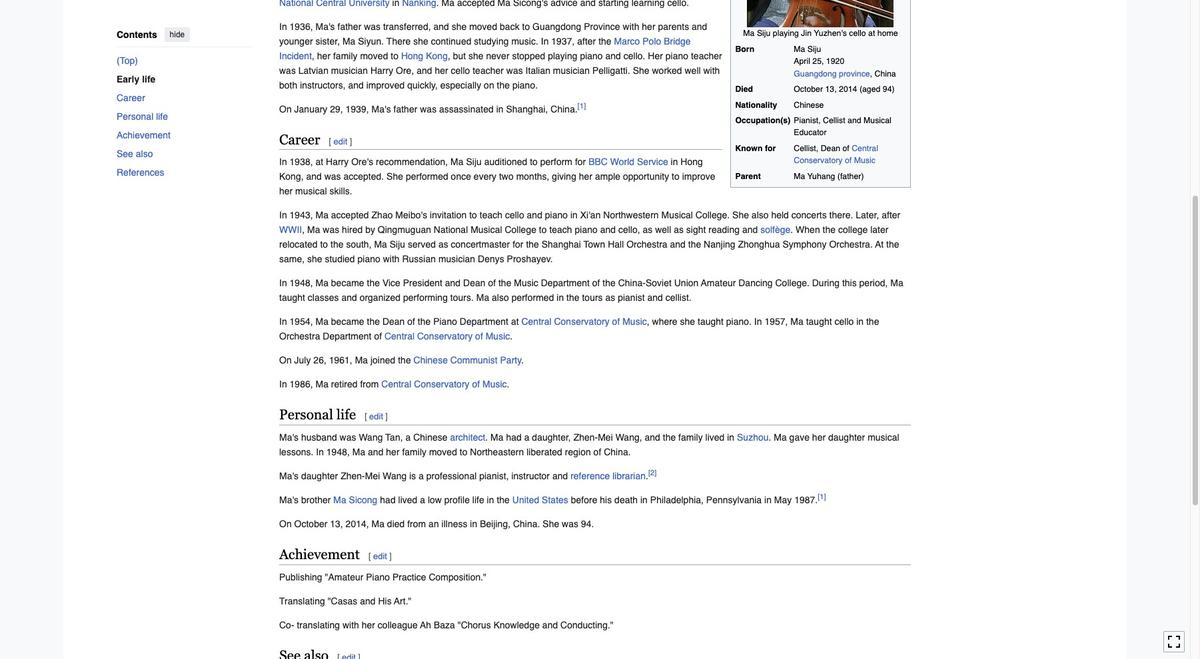 Task type: describe. For each thing, give the bounding box(es) containing it.
improve
[[682, 172, 715, 182]]

once
[[451, 172, 471, 182]]

her down "bbc"
[[579, 172, 592, 182]]

the down denys
[[498, 278, 511, 289]]

where
[[652, 317, 677, 327]]

guangdong inside in 1936, ma's father was transferred, and she moved back to guangdong province with her parents and younger sister, ma siyun. there she continued studying music. in 1937, after the
[[532, 21, 581, 32]]

her left "colleague"
[[362, 620, 375, 631]]

1954,
[[290, 317, 313, 327]]

performed inside the "in 1948, ma became the vice president and dean of the music department of the china-soviet union amateur dancing college. during this period, ma taught classes and organized performing tours. ma also performed in the tours as pianist and cellist."
[[511, 293, 554, 303]]

her down kong,
[[279, 186, 293, 197]]

lived inside ma's brother ma sicong had lived a low profile life in the united states before his death in philadelphia, pennsylvania in may 1987. [1]
[[398, 495, 417, 506]]

siju up every
[[466, 157, 482, 168]]

marco
[[614, 36, 640, 46]]

2 vertical spatial dean
[[382, 317, 405, 327]]

see
[[117, 148, 133, 159]]

was down stopped
[[506, 65, 523, 76]]

[ edit ] for achievement
[[369, 552, 392, 562]]

ma up the ma sicong link
[[352, 447, 365, 458]]

0 vertical spatial [1] link
[[578, 101, 586, 111]]

[ for career
[[329, 136, 331, 146]]

the inside in 1936, ma's father was transferred, and she moved back to guangdong province with her parents and younger sister, ma siyun. there she continued studying music. in 1937, after the
[[598, 36, 611, 46]]

and up zhonghua
[[742, 225, 758, 235]]

ma right tours.
[[476, 293, 489, 303]]

ma right 1986,
[[315, 379, 328, 390]]

musical inside "occupation(s) pianist, cellist and musical educator"
[[864, 116, 891, 125]]

and down hong kong link
[[417, 65, 432, 76]]

born
[[735, 44, 754, 54]]

siju inside ma siju april 25, 1920 guangdong province , china
[[807, 44, 821, 54]]

. when the college later relocated to the south, ma siju served as concertmaster for the shanghai town hall orchestra and the nanjing zhonghua symphony orchestra. at the same, she studied piano with russian musician denys proshayev.
[[279, 225, 899, 265]]

1 horizontal spatial personal
[[279, 407, 333, 423]]

1 horizontal spatial achievement
[[279, 547, 360, 563]]

instructors,
[[300, 80, 346, 90]]

edit for achievement
[[373, 552, 387, 562]]

in inside . ma gave her daughter musical lessons. in 1948, ma and her family moved to northeastern liberated region of china.
[[316, 447, 324, 458]]

1 vertical spatial personal life
[[279, 407, 356, 423]]

co- translating with her colleague ah baza "chorus knowledge and conducting."
[[279, 620, 614, 631]]

0 horizontal spatial musician
[[331, 65, 368, 76]]

and up pelligatti. at the top of page
[[605, 50, 621, 61]]

1986,
[[290, 379, 313, 390]]

1 horizontal spatial taught
[[698, 317, 724, 327]]

1 horizontal spatial october
[[794, 85, 823, 94]]

in left may
[[764, 495, 772, 506]]

was inside in 1943, ma accepted zhao meibo's invitation to teach cello and piano in xi'an northwestern musical college. she also held concerts there. later, after wwii , ma was hired by qingmuguan national musical college to teach piano and cello, as well as sight reading and solfège
[[323, 225, 339, 235]]

ma down the 1943,
[[307, 225, 320, 235]]

she inside , but she never stopped playing piano and cello. her piano teacher was latvian musician harry ore, and her cello teacher was italian musician pelligatti. she worked well with both instructors, and improved quickly, especially on the piano.
[[633, 65, 649, 76]]

july
[[294, 355, 311, 366]]

ma right 1961,
[[355, 355, 368, 366]]

references link
[[117, 163, 253, 182]]

and up college
[[527, 210, 542, 221]]

college. inside in 1943, ma accepted zhao meibo's invitation to teach cello and piano in xi'an northwestern musical college. she also held concerts there. later, after wwii , ma was hired by qingmuguan national musical college to teach piano and cello, as well as sight reading and solfège
[[696, 210, 730, 221]]

low
[[428, 495, 442, 506]]

occupation(s)
[[735, 116, 790, 125]]

zhen- inside ma's daughter zhen-mei wang is a professional pianist, instructor and reference librarian . [2]
[[341, 471, 365, 482]]

the down there.
[[823, 225, 836, 235]]

0 vertical spatial career
[[117, 92, 145, 103]]

central up on july 26, 1961, ma joined the chinese communist party .
[[384, 331, 415, 342]]

meibo's
[[395, 210, 427, 221]]

. inside . when the college later relocated to the south, ma siju served as concertmaster for the shanghai town hall orchestra and the nanjing zhonghua symphony orchestra. at the same, she studied piano with russian musician denys proshayev.
[[790, 225, 793, 235]]

a right tan,
[[405, 433, 411, 443]]

central up party at bottom
[[521, 317, 551, 327]]

life inside ma's brother ma sicong had lived a low profile life in the united states before his death in philadelphia, pennsylvania in may 1987. [1]
[[472, 495, 484, 506]]

china
[[875, 69, 896, 78]]

ma left gave
[[774, 433, 787, 443]]

ma inside ma's brother ma sicong had lived a low profile life in the united states before his death in philadelphia, pennsylvania in may 1987. [1]
[[333, 495, 346, 506]]

pelligatti.
[[592, 65, 630, 76]]

with down "translating "casas and his art.""
[[342, 620, 359, 631]]

president
[[403, 278, 442, 289]]

joined
[[370, 355, 395, 366]]

her inside in 1936, ma's father was transferred, and she moved back to guangdong province with her parents and younger sister, ma siyun. there she continued studying music. in 1937, after the
[[642, 21, 655, 32]]

father inside in 1936, ma's father was transferred, and she moved back to guangdong province with her parents and younger sister, ma siyun. there she continued studying music. in 1937, after the
[[337, 21, 361, 32]]

stopped
[[512, 50, 545, 61]]

zhonghua
[[738, 239, 780, 250]]

of inside . ma gave her daughter musical lessons. in 1948, ma and her family moved to northeastern liberated region of china.
[[593, 447, 601, 458]]

, for stopped
[[448, 50, 450, 61]]

giving
[[552, 172, 576, 182]]

ma sicong link
[[333, 495, 377, 506]]

94.
[[581, 519, 594, 530]]

was right husband
[[340, 433, 356, 443]]

ma inside in 1936, ma's father was transferred, and she moved back to guangdong province with her parents and younger sister, ma siyun. there she continued studying music. in 1937, after the
[[342, 36, 355, 46]]

and inside . when the college later relocated to the south, ma siju served as concertmaster for the shanghai town hall orchestra and the nanjing zhonghua symphony orchestra. at the same, she studied piano with russian musician denys proshayev.
[[670, 239, 686, 250]]

publishing "amateur piano practice composition."
[[279, 572, 486, 583]]

piano down "xi'an"
[[575, 225, 598, 235]]

0 horizontal spatial at
[[315, 157, 323, 168]]

, her family moved to hong kong
[[312, 50, 448, 61]]

piano down "bridge"
[[666, 50, 688, 61]]

tan,
[[385, 433, 403, 443]]

hide
[[170, 30, 185, 39]]

1 horizontal spatial teach
[[549, 225, 572, 235]]

wang inside ma's daughter zhen-mei wang is a professional pianist, instructor and reference librarian . [2]
[[383, 471, 407, 482]]

music down party at bottom
[[482, 379, 507, 390]]

music up party at bottom
[[486, 331, 510, 342]]

to up months,
[[530, 157, 538, 168]]

quickly,
[[407, 80, 438, 90]]

dean inside the "in 1948, ma became the vice president and dean of the music department of the china-soviet union amateur dancing college. during this period, ma taught classes and organized performing tours. ma also performed in the tours as pianist and cellist."
[[463, 278, 485, 289]]

piano inside . when the college later relocated to the south, ma siju served as concertmaster for the shanghai town hall orchestra and the nanjing zhonghua symphony orchestra. at the same, she studied piano with russian musician denys proshayev.
[[357, 254, 380, 265]]

yuhang
[[807, 172, 835, 181]]

achievement inside achievement link
[[117, 130, 171, 140]]

the left tours
[[566, 293, 579, 303]]

nationality
[[735, 100, 777, 110]]

to inside in hong kong, and was accepted. she performed once every two months, giving her ample opportunity to improve her musical skills.
[[672, 172, 680, 182]]

edit link for career
[[333, 136, 347, 146]]

and up tours.
[[445, 278, 461, 289]]

[2] link
[[648, 469, 657, 478]]

1939,
[[346, 104, 369, 114]]

assassinated
[[439, 104, 494, 114]]

ma siju playing jin yuzhen's cello at home
[[743, 29, 898, 38]]

1 vertical spatial teacher
[[473, 65, 504, 76]]

hall
[[608, 239, 624, 250]]

cello.
[[624, 50, 645, 61]]

ma up northeastern
[[490, 433, 503, 443]]

her down sister,
[[317, 50, 331, 61]]

piano up pelligatti. at the top of page
[[580, 50, 603, 61]]

illness
[[441, 519, 467, 530]]

1943,
[[290, 210, 313, 221]]

in down the pianist,
[[487, 495, 494, 506]]

was up the both
[[279, 65, 296, 76]]

in for in 1954, ma became the dean of the piano department at central conservatory of music
[[279, 317, 287, 327]]

and right wang,
[[645, 433, 660, 443]]

she inside in 1943, ma accepted zhao meibo's invitation to teach cello and piano in xi'an northwestern musical college. she also held concerts there. later, after wwii , ma was hired by qingmuguan national musical college to teach piano and cello, as well as sight reading and solfège
[[732, 210, 749, 221]]

auditioned
[[484, 157, 527, 168]]

as right the cello,
[[643, 225, 653, 235]]

ma's for brother
[[279, 495, 299, 506]]

] for career
[[350, 136, 352, 146]]

of inside , where she taught piano. in 1957, ma taught cello in the orchestra department of
[[374, 331, 382, 342]]

was left 94.
[[562, 519, 578, 530]]

she up hong kong link
[[413, 36, 428, 46]]

"casas
[[328, 596, 357, 607]]

in right death
[[640, 495, 648, 506]]

hong kong link
[[401, 50, 448, 61]]

to right college
[[539, 225, 547, 235]]

harry inside , but she never stopped playing piano and cello. her piano teacher was latvian musician harry ore, and her cello teacher was italian musician pelligatti. she worked well with both instructors, and improved quickly, especially on the piano.
[[370, 65, 393, 76]]

and left 'his'
[[360, 596, 376, 607]]

central inside 'central conservatory of music'
[[852, 144, 878, 153]]

she up continued
[[452, 21, 467, 32]]

an
[[429, 519, 439, 530]]

hong inside in hong kong, and was accepted. she performed once every two months, giving her ample opportunity to improve her musical skills.
[[681, 157, 703, 168]]

[ edit ] for personal life
[[365, 412, 388, 422]]

early life
[[117, 74, 156, 84]]

0 horizontal spatial piano
[[366, 572, 390, 583]]

piano up shanghai
[[545, 210, 568, 221]]

1 vertical spatial harry
[[326, 157, 349, 168]]

later,
[[856, 210, 879, 221]]

she inside , but she never stopped playing piano and cello. her piano teacher was latvian musician harry ore, and her cello teacher was italian musician pelligatti. she worked well with both instructors, and improved quickly, especially on the piano.
[[468, 50, 484, 61]]

0 horizontal spatial personal
[[117, 111, 153, 122]]

1 vertical spatial career
[[279, 132, 320, 148]]

the up organized
[[367, 278, 380, 289]]

amateur
[[701, 278, 736, 289]]

cello inside , where she taught piano. in 1957, ma taught cello in the orchestra department of
[[835, 317, 854, 327]]

to right invitation
[[469, 210, 477, 221]]

, inside in 1943, ma accepted zhao meibo's invitation to teach cello and piano in xi'an northwestern musical college. she also held concerts there. later, after wwii , ma was hired by qingmuguan national musical college to teach piano and cello, as well as sight reading and solfège
[[302, 225, 305, 235]]

the down 'performing'
[[418, 317, 431, 327]]

1 vertical spatial musical
[[661, 210, 693, 221]]

playing inside , but she never stopped playing piano and cello. her piano teacher was latvian musician harry ore, and her cello teacher was italian musician pelligatti. she worked well with both instructors, and improved quickly, especially on the piano.
[[548, 50, 577, 61]]

sicong
[[349, 495, 377, 506]]

moved inside in 1936, ma's father was transferred, and she moved back to guangdong province with her parents and younger sister, ma siyun. there she continued studying music. in 1937, after the
[[469, 21, 497, 32]]

and down soviet
[[647, 293, 663, 303]]

(father)
[[837, 172, 864, 181]]

and inside in hong kong, and was accepted. she performed once every two months, giving her ample opportunity to improve her musical skills.
[[306, 172, 322, 182]]

ma siju april 25, 1920 guangdong province , china
[[794, 44, 896, 78]]

[ for achievement
[[369, 552, 371, 562]]

cellist.
[[666, 293, 691, 303]]

1 vertical spatial moved
[[360, 50, 388, 61]]

central conservatory of music .
[[384, 331, 513, 342]]

continued
[[431, 36, 471, 46]]

0 vertical spatial lived
[[705, 433, 725, 443]]

to inside in 1936, ma's father was transferred, and she moved back to guangdong province with her parents and younger sister, ma siyun. there she continued studying music. in 1937, after the
[[522, 21, 530, 32]]

ma up once
[[451, 157, 463, 168]]

retired
[[331, 379, 357, 390]]

[ edit ] for career
[[329, 136, 352, 146]]

shanghai
[[542, 239, 581, 250]]

0 vertical spatial zhen-
[[573, 433, 598, 443]]

2 horizontal spatial dean
[[821, 144, 840, 153]]

ma's for daughter
[[279, 471, 299, 482]]

2 vertical spatial musical
[[471, 225, 502, 235]]

conservatory down tours
[[554, 317, 610, 327]]

siju left jin
[[757, 29, 771, 38]]

in for in 1936, ma's father was transferred, and she moved back to guangdong province with her parents and younger sister, ma siyun. there she continued studying music. in 1937, after the
[[279, 21, 287, 32]]

in inside in hong kong, and was accepted. she performed once every two months, giving her ample opportunity to improve her musical skills.
[[671, 157, 678, 168]]

a inside ma's brother ma sicong had lived a low profile life in the united states before his death in philadelphia, pennsylvania in may 1987. [1]
[[420, 495, 425, 506]]

the down sight
[[688, 239, 701, 250]]

daughter inside ma's daughter zhen-mei wang is a professional pianist, instructor and reference librarian . [2]
[[301, 471, 338, 482]]

1 horizontal spatial for
[[575, 157, 586, 168]]

department inside the "in 1948, ma became the vice president and dean of the music department of the china-soviet union amateur dancing college. during this period, ma taught classes and organized performing tours. ma also performed in the tours as pianist and cellist."
[[541, 278, 590, 289]]

, for to
[[312, 50, 314, 61]]

lessons.
[[279, 447, 313, 458]]

1948, inside . ma gave her daughter musical lessons. in 1948, ma and her family moved to northeastern liberated region of china.
[[326, 447, 350, 458]]

pianist,
[[794, 116, 821, 125]]

in right 'illness'
[[470, 519, 477, 530]]

cello,
[[618, 225, 640, 235]]

ma right the 1943,
[[315, 210, 328, 221]]

piano. inside , but she never stopped playing piano and cello. her piano teacher was latvian musician harry ore, and her cello teacher was italian musician pelligatti. she worked well with both instructors, and improved quickly, especially on the piano.
[[512, 80, 538, 90]]

the right wang,
[[663, 433, 676, 443]]

performed inside in hong kong, and was accepted. she performed once every two months, giving her ample opportunity to improve her musical skills.
[[406, 172, 448, 182]]

husband
[[301, 433, 337, 443]]

of inside 'central conservatory of music'
[[845, 156, 852, 166]]

1 horizontal spatial [1] link
[[818, 493, 826, 502]]

the up proshayev.
[[526, 239, 539, 250]]

and up hall
[[600, 225, 616, 235]]

1 vertical spatial 13,
[[330, 519, 343, 530]]

conservatory inside 'central conservatory of music'
[[794, 156, 843, 166]]

the right joined
[[398, 355, 411, 366]]

in 1948, ma became the vice president and dean of the music department of the china-soviet union amateur dancing college. during this period, ma taught classes and organized performing tours. ma also performed in the tours as pianist and cellist.
[[279, 278, 903, 303]]

0 vertical spatial 13,
[[825, 85, 837, 94]]

librarian
[[612, 471, 646, 482]]

art."
[[394, 596, 411, 607]]

liberated
[[527, 447, 562, 458]]

there.
[[829, 210, 853, 221]]

0 vertical spatial chinese
[[794, 100, 824, 110]]

central conservatory of music link down in 1954, ma became the dean of the piano department at central conservatory of music
[[384, 331, 510, 342]]

college. inside the "in 1948, ma became the vice president and dean of the music department of the china-soviet union amateur dancing college. during this period, ma taught classes and organized performing tours. ma also performed in the tours as pianist and cellist."
[[775, 278, 810, 289]]

her down tan,
[[386, 447, 400, 458]]

2 vertical spatial chinese
[[413, 433, 447, 443]]

in for in 1948, ma became the vice president and dean of the music department of the china-soviet union amateur dancing college. during this period, ma taught classes and organized performing tours. ma also performed in the tours as pianist and cellist.
[[279, 278, 287, 289]]

musical inside in hong kong, and was accepted. she performed once every two months, giving her ample opportunity to improve her musical skills.
[[295, 186, 327, 197]]

1 vertical spatial october
[[294, 519, 327, 530]]

in hong kong, and was accepted. she performed once every two months, giving her ample opportunity to improve her musical skills.
[[279, 157, 715, 197]]

and up 1939,
[[348, 80, 364, 90]]

conservatory down chinese communist party link
[[414, 379, 469, 390]]

0 vertical spatial family
[[333, 50, 357, 61]]

sight
[[686, 225, 706, 235]]

the inside , where she taught piano. in 1957, ma taught cello in the orchestra department of
[[866, 317, 879, 327]]

[1] inside ma's brother ma sicong had lived a low profile life in the united states before his death in philadelphia, pennsylvania in may 1987. [1]
[[818, 493, 826, 502]]

1 vertical spatial from
[[407, 519, 426, 530]]

classes
[[308, 293, 339, 303]]

well inside , but she never stopped playing piano and cello. her piano teacher was latvian musician harry ore, and her cello teacher was italian musician pelligatti. she worked well with both instructors, and improved quickly, especially on the piano.
[[685, 65, 701, 76]]

in inside the "in 1948, ma became the vice president and dean of the music department of the china-soviet union amateur dancing college. during this period, ma taught classes and organized performing tours. ma also performed in the tours as pianist and cellist."
[[557, 293, 564, 303]]

and up continued
[[433, 21, 449, 32]]

cello inside in 1943, ma accepted zhao meibo's invitation to teach cello and piano in xi'an northwestern musical college. she also held concerts there. later, after wwii , ma was hired by qingmuguan national musical college to teach piano and cello, as well as sight reading and solfège
[[505, 210, 524, 221]]

music down pianist
[[622, 317, 647, 327]]

1 horizontal spatial department
[[460, 317, 508, 327]]

ma up born
[[743, 29, 755, 38]]

father inside on january 29, 1939, ma's father was assassinated in shanghai, china. [1]
[[394, 104, 417, 114]]

life right early
[[142, 74, 156, 84]]

achievement link
[[117, 126, 253, 144]]

contents
[[117, 29, 157, 40]]

guangdong inside ma siju april 25, 1920 guangdong province , china
[[794, 69, 837, 78]]

on
[[484, 80, 494, 90]]

2 vertical spatial at
[[511, 317, 519, 327]]

shanghai,
[[506, 104, 548, 114]]

daughter inside . ma gave her daughter musical lessons. in 1948, ma and her family moved to northeastern liberated region of china.
[[828, 433, 865, 443]]

ma left "died"
[[371, 519, 384, 530]]

music inside the "in 1948, ma became the vice president and dean of the music department of the china-soviet union amateur dancing college. during this period, ma taught classes and organized performing tours. ma also performed in the tours as pianist and cellist."
[[514, 278, 538, 289]]

2014,
[[346, 519, 369, 530]]

2 horizontal spatial family
[[678, 433, 703, 443]]

and right classes
[[341, 293, 357, 303]]

2014
[[839, 85, 857, 94]]

the down organized
[[367, 317, 380, 327]]

in 1936, ma's father was transferred, and she moved back to guangdong province with her parents and younger sister, ma siyun. there she continued studying music. in 1937, after the
[[279, 21, 707, 46]]

with inside , but she never stopped playing piano and cello. her piano teacher was latvian musician harry ore, and her cello teacher was italian musician pelligatti. she worked well with both instructors, and improved quickly, especially on the piano.
[[703, 65, 720, 76]]

and right 'knowledge'
[[542, 620, 558, 631]]

0 horizontal spatial teach
[[480, 210, 502, 221]]

she down states
[[543, 519, 559, 530]]

central down on july 26, 1961, ma joined the chinese communist party .
[[381, 379, 411, 390]]

in left the "suzhou" link
[[727, 433, 734, 443]]

on july 26, 1961, ma joined the chinese communist party .
[[279, 355, 524, 366]]

recommendation,
[[376, 157, 448, 168]]

suzhou
[[737, 433, 769, 443]]

2 horizontal spatial at
[[868, 29, 875, 38]]

latvian
[[298, 65, 328, 76]]

in inside on january 29, 1939, ma's father was assassinated in shanghai, china. [1]
[[496, 104, 503, 114]]

northeastern
[[470, 447, 524, 458]]

0 vertical spatial also
[[136, 148, 153, 159]]

"chorus
[[458, 620, 491, 631]]

china-
[[618, 278, 646, 289]]

her right gave
[[812, 433, 826, 443]]

may
[[774, 495, 792, 506]]

was inside in 1936, ma's father was transferred, and she moved back to guangdong province with her parents and younger sister, ma siyun. there she continued studying music. in 1937, after the
[[364, 21, 381, 32]]

to inside . ma gave her daughter musical lessons. in 1948, ma and her family moved to northeastern liberated region of china.
[[460, 447, 467, 458]]

reading
[[709, 225, 740, 235]]

1 vertical spatial chinese
[[414, 355, 448, 366]]

to down there
[[391, 50, 398, 61]]

0 vertical spatial wang
[[359, 433, 383, 443]]

taught inside the "in 1948, ma became the vice president and dean of the music department of the china-soviet union amateur dancing college. during this period, ma taught classes and organized performing tours. ma also performed in the tours as pianist and cellist."
[[279, 293, 305, 303]]

on for on october 13, 2014, ma died from an illness in beijing, china. she was 94.
[[279, 519, 292, 530]]

ma up classes
[[315, 278, 328, 289]]



Task type: vqa. For each thing, say whether or not it's contained in the screenshot.
as
yes



Task type: locate. For each thing, give the bounding box(es) containing it.
in for in 1943, ma accepted zhao meibo's invitation to teach cello and piano in xi'an northwestern musical college. she also held concerts there. later, after wwii , ma was hired by qingmuguan national musical college to teach piano and cello, as well as sight reading and solfège
[[279, 210, 287, 221]]

xi'an
[[580, 210, 601, 221]]

with up marco
[[623, 21, 639, 32]]

1 horizontal spatial playing
[[773, 29, 799, 38]]

zhao
[[372, 210, 393, 221]]

0 vertical spatial after
[[577, 36, 596, 46]]

1 horizontal spatial musical
[[868, 433, 899, 443]]

1938,
[[290, 157, 313, 168]]

1 horizontal spatial musical
[[661, 210, 693, 221]]

0 horizontal spatial musical
[[295, 186, 327, 197]]

2 horizontal spatial moved
[[469, 21, 497, 32]]

0 vertical spatial musical
[[295, 186, 327, 197]]

region
[[565, 447, 591, 458]]

0 horizontal spatial after
[[577, 36, 596, 46]]

father up siyun.
[[337, 21, 361, 32]]

[ for personal life
[[365, 412, 367, 422]]

moved up professional
[[429, 447, 457, 458]]

central conservatory of music link for in 1986, ma retired from
[[381, 379, 507, 390]]

ma's husband was wang tan, a chinese architect .  ma had a daughter, zhen-mei wang, and the family lived in suzhou
[[279, 433, 769, 443]]

ma
[[743, 29, 755, 38], [342, 36, 355, 46], [794, 44, 805, 54], [451, 157, 463, 168], [794, 172, 805, 181], [315, 210, 328, 221], [307, 225, 320, 235], [374, 239, 387, 250], [315, 278, 328, 289], [890, 278, 903, 289], [476, 293, 489, 303], [315, 317, 328, 327], [791, 317, 803, 327], [355, 355, 368, 366], [315, 379, 328, 390], [490, 433, 503, 443], [774, 433, 787, 443], [352, 447, 365, 458], [333, 495, 346, 506], [371, 519, 384, 530]]

dancing
[[738, 278, 773, 289]]

months,
[[516, 172, 549, 182]]

1 vertical spatial 1948,
[[326, 447, 350, 458]]

service
[[637, 157, 668, 168]]

conservatory
[[794, 156, 843, 166], [554, 317, 610, 327], [417, 331, 473, 342], [414, 379, 469, 390]]

0 horizontal spatial from
[[360, 379, 379, 390]]

orchestra down the cello,
[[626, 239, 667, 250]]

moved inside . ma gave her daughter musical lessons. in 1948, ma and her family moved to northeastern liberated region of china.
[[429, 447, 457, 458]]

[ down in 1986, ma retired from central conservatory of music .
[[365, 412, 367, 422]]

edit link down in 1986, ma retired from central conservatory of music .
[[369, 412, 383, 422]]

0 horizontal spatial mei
[[365, 471, 380, 482]]

central conservatory of music link
[[794, 144, 878, 166], [521, 317, 647, 327], [384, 331, 510, 342], [381, 379, 507, 390]]

later
[[870, 225, 889, 235]]

in left 1957,
[[754, 317, 762, 327]]

0 horizontal spatial 13,
[[330, 519, 343, 530]]

personal life
[[117, 111, 168, 122], [279, 407, 356, 423]]

had inside ma's brother ma sicong had lived a low profile life in the united states before his death in philadelphia, pennsylvania in may 1987. [1]
[[380, 495, 396, 506]]

cello down this
[[835, 317, 854, 327]]

, inside , where she taught piano. in 1957, ma taught cello in the orchestra department of
[[647, 317, 649, 327]]

the inside ma's brother ma sicong had lived a low profile life in the united states before his death in philadelphia, pennsylvania in may 1987. [1]
[[497, 495, 510, 506]]

1937,
[[551, 36, 575, 46]]

studying
[[474, 36, 509, 46]]

department up 1961,
[[323, 331, 371, 342]]

also inside in 1943, ma accepted zhao meibo's invitation to teach cello and piano in xi'an northwestern musical college. she also held concerts there. later, after wwii , ma was hired by qingmuguan national musical college to teach piano and cello, as well as sight reading and solfège
[[752, 210, 769, 221]]

1 vertical spatial department
[[460, 317, 508, 327]]

died
[[387, 519, 405, 530]]

, up latvian at left
[[312, 50, 314, 61]]

musical
[[295, 186, 327, 197], [868, 433, 899, 443]]

dean right cellist, at top
[[821, 144, 840, 153]]

1 vertical spatial guangdong
[[794, 69, 837, 78]]

ma's inside in 1936, ma's father was transferred, and she moved back to guangdong province with her parents and younger sister, ma siyun. there she continued studying music. in 1937, after the
[[315, 21, 335, 32]]

in inside , where she taught piano. in 1957, ma taught cello in the orchestra department of
[[856, 317, 864, 327]]

playing
[[773, 29, 799, 38], [548, 50, 577, 61]]

cellist, dean of
[[794, 144, 852, 153]]

1 vertical spatial china.
[[604, 447, 631, 458]]

personal up see also on the top of page
[[117, 111, 153, 122]]

reference
[[570, 471, 610, 482]]

personal
[[117, 111, 153, 122], [279, 407, 333, 423]]

0 vertical spatial personal
[[117, 111, 153, 122]]

in right service on the top of the page
[[671, 157, 678, 168]]

taught
[[279, 293, 305, 303], [698, 317, 724, 327], [806, 317, 832, 327]]

on left july
[[279, 355, 292, 366]]

edit up publishing "amateur piano practice composition." on the bottom left
[[373, 552, 387, 562]]

1 vertical spatial orchestra
[[279, 331, 320, 342]]

skills.
[[329, 186, 352, 197]]

3 on from the top
[[279, 519, 292, 530]]

in inside in 1943, ma accepted zhao meibo's invitation to teach cello and piano in xi'an northwestern musical college. she also held concerts there. later, after wwii , ma was hired by qingmuguan national musical college to teach piano and cello, as well as sight reading and solfège
[[570, 210, 578, 221]]

(top) link
[[117, 51, 253, 70]]

in for in 1986, ma retired from central conservatory of music .
[[279, 379, 287, 390]]

hired
[[342, 225, 363, 235]]

, left the where
[[647, 317, 649, 327]]

1948, inside the "in 1948, ma became the vice president and dean of the music department of the china-soviet union amateur dancing college. during this period, ma taught classes and organized performing tours. ma also performed in the tours as pianist and cellist."
[[290, 278, 313, 289]]

and inside "occupation(s) pianist, cellist and musical educator"
[[848, 116, 861, 125]]

piano. inside , where she taught piano. in 1957, ma taught cello in the orchestra department of
[[726, 317, 752, 327]]

0 vertical spatial had
[[506, 433, 522, 443]]

0 vertical spatial teach
[[480, 210, 502, 221]]

1 vertical spatial mei
[[365, 471, 380, 482]]

was up skills.
[[324, 172, 341, 182]]

taught down amateur
[[698, 317, 724, 327]]

edit link for personal life
[[369, 412, 383, 422]]

siyun.
[[358, 36, 384, 46]]

0 horizontal spatial zhen-
[[341, 471, 365, 482]]

music up (father)
[[854, 156, 875, 166]]

well right worked
[[685, 65, 701, 76]]

playing down the 1937, on the top
[[548, 50, 577, 61]]

ma's down lessons.
[[279, 471, 299, 482]]

0 vertical spatial performed
[[406, 172, 448, 182]]

to inside . when the college later relocated to the south, ma siju served as concertmaster for the shanghai town hall orchestra and the nanjing zhonghua symphony orchestra. at the same, she studied piano with russian musician denys proshayev.
[[320, 239, 328, 250]]

(top)
[[117, 55, 138, 66]]

marco polo bridge incident
[[279, 36, 691, 61]]

ma inside ma siju april 25, 1920 guangdong province , china
[[794, 44, 805, 54]]

on for on january 29, 1939, ma's father was assassinated in shanghai, china. [1]
[[279, 104, 292, 114]]

0 horizontal spatial musical
[[471, 225, 502, 235]]

to up studied
[[320, 239, 328, 250]]

harry down , her family moved to hong kong
[[370, 65, 393, 76]]

0 vertical spatial 1948,
[[290, 278, 313, 289]]

with inside in 1936, ma's father was transferred, and she moved back to guangdong province with her parents and younger sister, ma siyun. there she continued studying music. in 1937, after the
[[623, 21, 639, 32]]

october down brother
[[294, 519, 327, 530]]

solfège
[[760, 225, 790, 235]]

1 horizontal spatial father
[[394, 104, 417, 114]]

"amateur
[[325, 572, 363, 583]]

also inside the "in 1948, ma became the vice president and dean of the music department of the china-soviet union amateur dancing college. during this period, ma taught classes and organized performing tours. ma also performed in the tours as pianist and cellist."
[[492, 293, 509, 303]]

guangdong province link
[[794, 69, 870, 78]]

and right parents
[[692, 21, 707, 32]]

life up achievement link
[[156, 111, 168, 122]]

1 horizontal spatial college.
[[775, 278, 810, 289]]

musical inside . ma gave her daughter musical lessons. in 1948, ma and her family moved to northeastern liberated region of china.
[[868, 433, 899, 443]]

teacher up "on" at the top left of the page
[[473, 65, 504, 76]]

1 vertical spatial father
[[394, 104, 417, 114]]

conservatory down in 1954, ma became the dean of the piano department at central conservatory of music
[[417, 331, 473, 342]]

brother
[[301, 495, 331, 506]]

2 vertical spatial edit
[[373, 552, 387, 562]]

central conservatory of music link for in 1954, ma became the dean of the piano department at
[[521, 317, 647, 327]]

after inside in 1936, ma's father was transferred, and she moved back to guangdong province with her parents and younger sister, ma siyun. there she continued studying music. in 1937, after the
[[577, 36, 596, 46]]

2 became from the top
[[331, 317, 364, 327]]

she inside . when the college later relocated to the south, ma siju served as concertmaster for the shanghai town hall orchestra and the nanjing zhonghua symphony orchestra. at the same, she studied piano with russian musician denys proshayev.
[[307, 254, 322, 265]]

also right tours.
[[492, 293, 509, 303]]

known for
[[735, 144, 776, 153]]

0 horizontal spatial playing
[[548, 50, 577, 61]]

1 vertical spatial ]
[[385, 412, 388, 422]]

family inside . ma gave her daughter musical lessons. in 1948, ma and her family moved to northeastern liberated region of china.
[[402, 447, 426, 458]]

achievement
[[117, 130, 171, 140], [279, 547, 360, 563]]

jin
[[801, 29, 812, 38]]

cello inside , but she never stopped playing piano and cello. her piano teacher was latvian musician harry ore, and her cello teacher was italian musician pelligatti. she worked well with both instructors, and improved quickly, especially on the piano.
[[451, 65, 470, 76]]

mei
[[598, 433, 613, 443], [365, 471, 380, 482]]

[ up publishing "amateur piano practice composition." on the bottom left
[[369, 552, 371, 562]]

province
[[839, 69, 870, 78]]

ma left sicong
[[333, 495, 346, 506]]

personal life up husband
[[279, 407, 356, 423]]

1 horizontal spatial zhen-
[[573, 433, 598, 443]]

2 horizontal spatial taught
[[806, 317, 832, 327]]

1948,
[[290, 278, 313, 289], [326, 447, 350, 458]]

1 vertical spatial piano.
[[726, 317, 752, 327]]

ah
[[420, 620, 431, 631]]

in inside , where she taught piano. in 1957, ma taught cello in the orchestra department of
[[754, 317, 762, 327]]

2 horizontal spatial china.
[[604, 447, 631, 458]]

united
[[512, 495, 539, 506]]

family up is
[[402, 447, 426, 458]]

0 vertical spatial october
[[794, 85, 823, 94]]

with inside . when the college later relocated to the south, ma siju served as concertmaster for the shanghai town hall orchestra and the nanjing zhonghua symphony orchestra. at the same, she studied piano with russian musician denys proshayev.
[[383, 254, 400, 265]]

she inside , where she taught piano. in 1957, ma taught cello in the orchestra department of
[[680, 317, 695, 327]]

she down relocated on the top left of the page
[[307, 254, 322, 265]]

ma's for husband
[[279, 433, 299, 443]]

had
[[506, 433, 522, 443], [380, 495, 396, 506]]

1 horizontal spatial piano
[[433, 317, 457, 327]]

accepted
[[331, 210, 369, 221]]

was
[[364, 21, 381, 32], [279, 65, 296, 76], [506, 65, 523, 76], [420, 104, 437, 114], [324, 172, 341, 182], [323, 225, 339, 235], [340, 433, 356, 443], [562, 519, 578, 530]]

, for piano.
[[647, 317, 649, 327]]

, left the "china"
[[870, 69, 872, 78]]

0 horizontal spatial [
[[329, 136, 331, 146]]

[1] inside on january 29, 1939, ma's father was assassinated in shanghai, china. [1]
[[578, 101, 586, 111]]

was inside on january 29, 1939, ma's father was assassinated in shanghai, china. [1]
[[420, 104, 437, 114]]

back
[[500, 21, 520, 32]]

. inside . ma gave her daughter musical lessons. in 1948, ma and her family moved to northeastern liberated region of china.
[[769, 433, 771, 443]]

career up 1938,
[[279, 132, 320, 148]]

zhen-
[[573, 433, 598, 443], [341, 471, 365, 482]]

2 on from the top
[[279, 355, 292, 366]]

a left low
[[420, 495, 425, 506]]

younger
[[279, 36, 313, 46]]

1987.
[[794, 495, 818, 506]]

0 vertical spatial harry
[[370, 65, 393, 76]]

edit for career
[[333, 136, 347, 146]]

as inside . when the college later relocated to the south, ma siju served as concertmaster for the shanghai town hall orchestra and the nanjing zhonghua symphony orchestra. at the same, she studied piano with russian musician denys proshayev.
[[438, 239, 448, 250]]

0 horizontal spatial college.
[[696, 210, 730, 221]]

piano down south,
[[357, 254, 380, 265]]

] for personal life
[[385, 412, 388, 422]]

] up tan,
[[385, 412, 388, 422]]

0 horizontal spatial dean
[[382, 317, 405, 327]]

instructor
[[511, 471, 550, 482]]

south,
[[346, 239, 372, 250]]

reference librarian link
[[570, 471, 646, 482]]

0 vertical spatial well
[[685, 65, 701, 76]]

the inside , but she never stopped playing piano and cello. her piano teacher was latvian musician harry ore, and her cello teacher was italian musician pelligatti. she worked well with both instructors, and improved quickly, especially on the piano.
[[497, 80, 510, 90]]

but
[[453, 50, 466, 61]]

0 vertical spatial daughter
[[828, 433, 865, 443]]

2 vertical spatial moved
[[429, 447, 457, 458]]

1 horizontal spatial personal life
[[279, 407, 356, 423]]

ma's up sister,
[[315, 21, 335, 32]]

her inside , but she never stopped playing piano and cello. her piano teacher was latvian musician harry ore, and her cello teacher was italian musician pelligatti. she worked well with both instructors, and improved quickly, especially on the piano.
[[435, 65, 448, 76]]

of
[[843, 144, 849, 153], [845, 156, 852, 166], [488, 278, 496, 289], [592, 278, 600, 289], [407, 317, 415, 327], [612, 317, 620, 327], [374, 331, 382, 342], [475, 331, 483, 342], [472, 379, 480, 390], [593, 447, 601, 458]]

0 vertical spatial [
[[329, 136, 331, 146]]

1 horizontal spatial daughter
[[828, 433, 865, 443]]

edit link for achievement
[[373, 552, 387, 562]]

1957,
[[765, 317, 788, 327]]

2 horizontal spatial also
[[752, 210, 769, 221]]

his
[[378, 596, 392, 607]]

1 horizontal spatial piano.
[[726, 317, 752, 327]]

1 horizontal spatial dean
[[463, 278, 485, 289]]

cellist
[[823, 116, 845, 125]]

pennsylvania
[[706, 495, 762, 506]]

pianist,
[[479, 471, 509, 482]]

1 vertical spatial musical
[[868, 433, 899, 443]]

never
[[486, 50, 509, 61]]

0 vertical spatial [ edit ]
[[329, 136, 352, 146]]

0 vertical spatial moved
[[469, 21, 497, 32]]

0 vertical spatial edit
[[333, 136, 347, 146]]

ma's inside ma's daughter zhen-mei wang is a professional pianist, instructor and reference librarian . [2]
[[279, 471, 299, 482]]

italian
[[525, 65, 550, 76]]

0 horizontal spatial 1948,
[[290, 278, 313, 289]]

also
[[136, 148, 153, 159], [752, 210, 769, 221], [492, 293, 509, 303]]

1 vertical spatial teach
[[549, 225, 572, 235]]

pianist
[[618, 293, 645, 303]]

2 horizontal spatial [
[[369, 552, 371, 562]]

siju
[[757, 29, 771, 38], [807, 44, 821, 54], [466, 157, 482, 168], [390, 239, 405, 250]]

edit link down 29, in the top left of the page
[[333, 136, 347, 146]]

after up later
[[882, 210, 900, 221]]

1 horizontal spatial mei
[[598, 433, 613, 443]]

during
[[812, 278, 840, 289]]

1 horizontal spatial performed
[[511, 293, 554, 303]]

0 horizontal spatial well
[[655, 225, 671, 235]]

on for on july 26, 1961, ma joined the chinese communist party .
[[279, 355, 292, 366]]

0 vertical spatial achievement
[[117, 130, 171, 140]]

family right wang,
[[678, 433, 703, 443]]

0 vertical spatial personal life
[[117, 111, 168, 122]]

0 horizontal spatial orchestra
[[279, 331, 320, 342]]

2 vertical spatial family
[[402, 447, 426, 458]]

ma right 1954,
[[315, 317, 328, 327]]

hong
[[401, 50, 423, 61], [681, 157, 703, 168]]

0 horizontal spatial ]
[[350, 136, 352, 146]]

central conservatory of music link down chinese communist party link
[[381, 379, 507, 390]]

music inside 'central conservatory of music'
[[854, 156, 875, 166]]

marco polo bridge incident link
[[279, 36, 691, 61]]

in
[[496, 104, 503, 114], [671, 157, 678, 168], [570, 210, 578, 221], [557, 293, 564, 303], [856, 317, 864, 327], [727, 433, 734, 443], [487, 495, 494, 506], [640, 495, 648, 506], [764, 495, 772, 506], [470, 519, 477, 530]]

0 horizontal spatial hong
[[401, 50, 423, 61]]

in for in 1938, at harry ore's recommendation, ma siju auditioned to perform for bbc world service
[[279, 157, 287, 168]]

[ edit ] up publishing "amateur piano practice composition." on the bottom left
[[369, 552, 392, 562]]

zhen- up the ma sicong link
[[341, 471, 365, 482]]

1 horizontal spatial orchestra
[[626, 239, 667, 250]]

[1] right shanghai,
[[578, 101, 586, 111]]

1 horizontal spatial moved
[[429, 447, 457, 458]]

, down the 1943,
[[302, 225, 305, 235]]

ma inside . when the college later relocated to the south, ma siju served as concertmaster for the shanghai town hall orchestra and the nanjing zhonghua symphony orchestra. at the same, she studied piano with russian musician denys proshayev.
[[374, 239, 387, 250]]

1 became from the top
[[331, 278, 364, 289]]

0 vertical spatial mei
[[598, 433, 613, 443]]

2 horizontal spatial musician
[[553, 65, 590, 76]]

yuzhen's
[[814, 29, 847, 38]]

in left tours
[[557, 293, 564, 303]]

] for achievement
[[389, 552, 392, 562]]

siju inside . when the college later relocated to the south, ma siju served as concertmaster for the shanghai town hall orchestra and the nanjing zhonghua symphony orchestra. at the same, she studied piano with russian musician denys proshayev.
[[390, 239, 405, 250]]

0 horizontal spatial moved
[[360, 50, 388, 61]]

october down "guangdong province" link
[[794, 85, 823, 94]]

for inside . when the college later relocated to the south, ma siju served as concertmaster for the shanghai town hall orchestra and the nanjing zhonghua symphony orchestra. at the same, she studied piano with russian musician denys proshayev.
[[513, 239, 523, 250]]

orchestra down 1954,
[[279, 331, 320, 342]]

1 vertical spatial edit link
[[369, 412, 383, 422]]

zhen- up the region
[[573, 433, 598, 443]]

cello up especially at the left top of page
[[451, 65, 470, 76]]

harry left ore's
[[326, 157, 349, 168]]

1 vertical spatial performed
[[511, 293, 554, 303]]

2 vertical spatial also
[[492, 293, 509, 303]]

from left an
[[407, 519, 426, 530]]

wang left is
[[383, 471, 407, 482]]

department inside , where she taught piano. in 1957, ma taught cello in the orchestra department of
[[323, 331, 371, 342]]

. inside ma's daughter zhen-mei wang is a professional pianist, instructor and reference librarian . [2]
[[646, 471, 648, 482]]

ma inside , where she taught piano. in 1957, ma taught cello in the orchestra department of
[[791, 317, 803, 327]]

invitation
[[430, 210, 467, 221]]

musician inside . when the college later relocated to the south, ma siju served as concertmaster for the shanghai town hall orchestra and the nanjing zhonghua symphony orchestra. at the same, she studied piano with russian musician denys proshayev.
[[438, 254, 475, 265]]

as inside the "in 1948, ma became the vice president and dean of the music department of the china-soviet union amateur dancing college. during this period, ma taught classes and organized performing tours. ma also performed in the tours as pianist and cellist."
[[605, 293, 615, 303]]

relocated
[[279, 239, 318, 250]]

central conservatory of music link for cellist, dean of
[[794, 144, 878, 166]]

career
[[117, 92, 145, 103], [279, 132, 320, 148]]

ma right period,
[[890, 278, 903, 289]]

the left united in the bottom left of the page
[[497, 495, 510, 506]]

in inside in 1943, ma accepted zhao meibo's invitation to teach cello and piano in xi'an northwestern musical college. she also held concerts there. later, after wwii , ma was hired by qingmuguan national musical college to teach piano and cello, as well as sight reading and solfège
[[279, 210, 287, 221]]

1961,
[[329, 355, 352, 366]]

, where she taught piano. in 1957, ma taught cello in the orchestra department of
[[279, 317, 879, 342]]

a inside ma's daughter zhen-mei wang is a professional pianist, instructor and reference librarian . [2]
[[419, 471, 424, 482]]

ore's
[[351, 157, 373, 168]]

vice
[[382, 278, 400, 289]]

well inside in 1943, ma accepted zhao meibo's invitation to teach cello and piano in xi'an northwestern musical college. she also held concerts there. later, after wwii , ma was hired by qingmuguan national musical college to teach piano and cello, as well as sight reading and solfège
[[655, 225, 671, 235]]

tours.
[[450, 293, 474, 303]]

music.
[[511, 36, 538, 46]]

became inside the "in 1948, ma became the vice president and dean of the music department of the china-soviet union amateur dancing college. during this period, ma taught classes and organized performing tours. ma also performed in the tours as pianist and cellist."
[[331, 278, 364, 289]]

, left 'but'
[[448, 50, 450, 61]]

0 horizontal spatial piano.
[[512, 80, 538, 90]]

college. left during
[[775, 278, 810, 289]]

1 vertical spatial zhen-
[[341, 471, 365, 482]]

in inside the "in 1948, ma became the vice president and dean of the music department of the china-soviet union amateur dancing college. during this period, ma taught classes and organized performing tours. ma also performed in the tours as pianist and cellist."
[[279, 278, 287, 289]]

13,
[[825, 85, 837, 94], [330, 519, 343, 530]]

on inside on january 29, 1939, ma's father was assassinated in shanghai, china. [1]
[[279, 104, 292, 114]]

the up studied
[[331, 239, 344, 250]]

kong,
[[279, 172, 304, 182]]

0 vertical spatial teacher
[[691, 50, 722, 61]]

0 horizontal spatial performed
[[406, 172, 448, 182]]

in left 1936, on the left of page
[[279, 21, 287, 32]]

became for 1948,
[[331, 278, 364, 289]]

became for 1954,
[[331, 317, 364, 327]]

moved down siyun.
[[360, 50, 388, 61]]

nanjing
[[704, 239, 735, 250]]

1 vertical spatial [
[[365, 412, 367, 422]]

the up tours
[[603, 278, 616, 289]]

after inside in 1943, ma accepted zhao meibo's invitation to teach cello and piano in xi'an northwestern musical college. she also held concerts there. later, after wwii , ma was hired by qingmuguan national musical college to teach piano and cello, as well as sight reading and solfège
[[882, 210, 900, 221]]

siju down qingmuguan
[[390, 239, 405, 250]]

publishing
[[279, 572, 322, 583]]

dean down organized
[[382, 317, 405, 327]]

orchestra inside , where she taught piano. in 1957, ma taught cello in the orchestra department of
[[279, 331, 320, 342]]

china. inside . ma gave her daughter musical lessons. in 1948, ma and her family moved to northeastern liberated region of china.
[[604, 447, 631, 458]]

1 horizontal spatial china.
[[551, 104, 578, 114]]

on january 29, 1939, ma's father was assassinated in shanghai, china. [1]
[[279, 101, 586, 114]]

mei inside ma's daughter zhen-mei wang is a professional pianist, instructor and reference librarian . [2]
[[365, 471, 380, 482]]

ma's inside on january 29, 1939, ma's father was assassinated in shanghai, china. [1]
[[372, 104, 391, 114]]

died
[[735, 85, 753, 94]]

2 vertical spatial china.
[[513, 519, 540, 530]]

ma's daughter zhen-mei wang is a professional pianist, instructor and reference librarian . [2]
[[279, 469, 657, 482]]

ma left yuhang
[[794, 172, 805, 181]]

the right at
[[886, 239, 899, 250]]

fullscreen image
[[1167, 636, 1181, 649]]

0 horizontal spatial taught
[[279, 293, 305, 303]]

1 vertical spatial at
[[315, 157, 323, 168]]

and inside ma's daughter zhen-mei wang is a professional pianist, instructor and reference librarian . [2]
[[552, 471, 568, 482]]

, inside , but she never stopped playing piano and cello. her piano teacher was latvian musician harry ore, and her cello teacher was italian musician pelligatti. she worked well with both instructors, and improved quickly, especially on the piano.
[[448, 50, 450, 61]]

wang
[[359, 433, 383, 443], [383, 471, 407, 482]]

she inside in hong kong, and was accepted. she performed once every two months, giving her ample opportunity to improve her musical skills.
[[387, 172, 403, 182]]

especially
[[440, 80, 481, 90]]

orchestra inside . when the college later relocated to the south, ma siju served as concertmaster for the shanghai town hall orchestra and the nanjing zhonghua symphony orchestra. at the same, she studied piano with russian musician denys proshayev.
[[626, 239, 667, 250]]

1 vertical spatial [1]
[[818, 493, 826, 502]]

china. inside on january 29, 1939, ma's father was assassinated in shanghai, china. [1]
[[551, 104, 578, 114]]

in 1986, ma retired from central conservatory of music .
[[279, 379, 509, 390]]

ma down by
[[374, 239, 387, 250]]

well left sight
[[655, 225, 671, 235]]

as left sight
[[674, 225, 684, 235]]

in left the 1937, on the top
[[541, 36, 549, 46]]

and inside . ma gave her daughter musical lessons. in 1948, ma and her family moved to northeastern liberated region of china.
[[368, 447, 383, 458]]

edit for personal life
[[369, 412, 383, 422]]

0 vertical spatial for
[[575, 157, 586, 168]]

teach up concertmaster
[[480, 210, 502, 221]]

a up liberated
[[524, 433, 529, 443]]

party
[[500, 355, 522, 366]]

1 on from the top
[[279, 104, 292, 114]]

, inside ma siju april 25, 1920 guangdong province , china
[[870, 69, 872, 78]]

to up music. on the top of page
[[522, 21, 530, 32]]

0 vertical spatial hong
[[401, 50, 423, 61]]

life
[[142, 74, 156, 84], [156, 111, 168, 122], [337, 407, 356, 423], [472, 495, 484, 506]]

1 horizontal spatial ]
[[385, 412, 388, 422]]

0 horizontal spatial lived
[[398, 495, 417, 506]]

with up vice
[[383, 254, 400, 265]]

life down the retired
[[337, 407, 356, 423]]

mei left wang,
[[598, 433, 613, 443]]

was inside in hong kong, and was accepted. she performed once every two months, giving her ample opportunity to improve her musical skills.
[[324, 172, 341, 182]]

[ edit ] up tan,
[[365, 412, 388, 422]]

cello right yuzhen's
[[849, 29, 866, 38]]

bbc world service link
[[588, 157, 668, 168]]

musician down concertmaster
[[438, 254, 475, 265]]

0 horizontal spatial also
[[136, 148, 153, 159]]

ma yuhang (father)
[[794, 172, 864, 181]]



